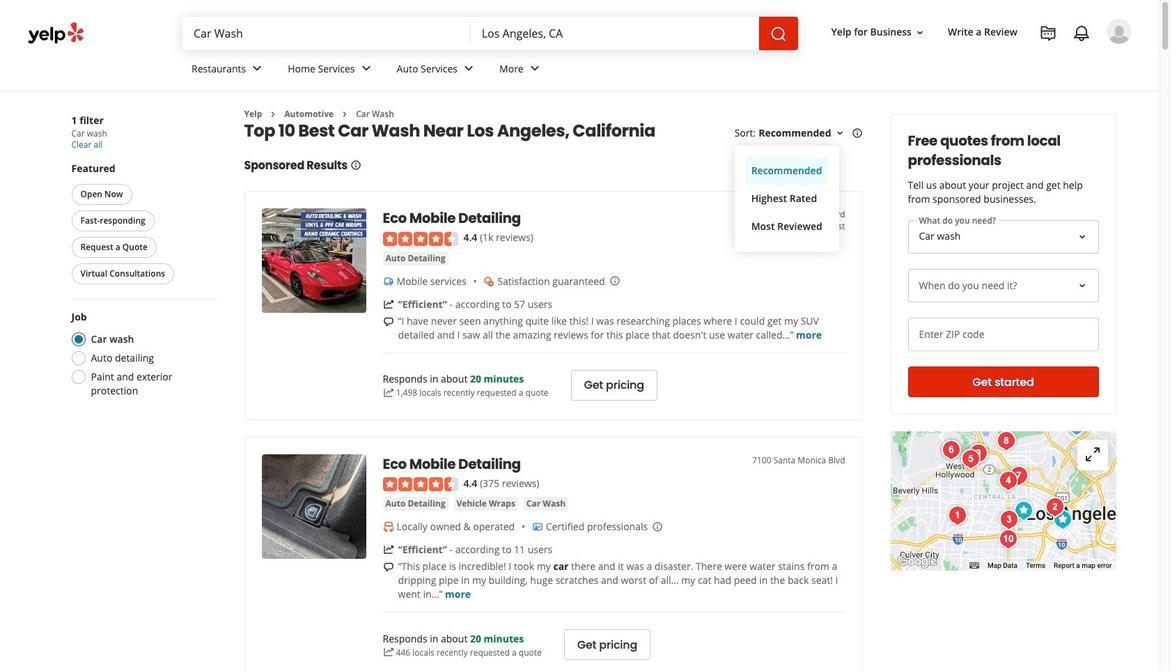 Task type: locate. For each thing, give the bounding box(es) containing it.
1 16 chevron right v2 image from the left
[[268, 109, 279, 120]]

1 none field from the left
[[183, 17, 471, 50]]

1 horizontal spatial 24 chevron down v2 image
[[358, 60, 375, 77]]

info icon image
[[609, 276, 621, 287], [609, 276, 621, 287], [652, 521, 664, 532], [652, 521, 664, 532]]

notifications image
[[1074, 25, 1091, 42]]

1 vertical spatial 16 chevron down v2 image
[[834, 128, 846, 139]]

group
[[69, 162, 216, 287]]

16 trending v2 image
[[383, 299, 394, 310], [383, 387, 394, 399], [383, 544, 394, 555], [383, 647, 394, 658]]

None search field
[[183, 17, 798, 50]]

16 info v2 image
[[852, 128, 863, 139], [351, 160, 362, 171]]

2 horizontal spatial 24 chevron down v2 image
[[527, 60, 543, 77]]

2 16 chevron right v2 image from the left
[[339, 109, 351, 120]]

2 4.4 star rating image from the top
[[383, 477, 458, 491]]

eco mobile detailing image for 16 locally owned v2 image
[[262, 454, 366, 559]]

eco mobile detailing image
[[262, 209, 366, 313], [262, 454, 366, 559]]

1 vertical spatial 16 info v2 image
[[351, 160, 362, 171]]

0 vertical spatial 16 chevron down v2 image
[[915, 27, 926, 38]]

0 horizontal spatial 16 chevron right v2 image
[[268, 109, 279, 120]]

1 horizontal spatial 16 chevron right v2 image
[[339, 109, 351, 120]]

  text field
[[908, 318, 1099, 351]]

1 eco mobile detailing image from the top
[[262, 209, 366, 313]]

3 16 trending v2 image from the top
[[383, 544, 394, 555]]

4.4 star rating image up 16 shipping v2 icon
[[383, 232, 458, 246]]

jeremy m. image
[[1107, 19, 1132, 44]]

0 horizontal spatial 16 chevron down v2 image
[[834, 128, 846, 139]]

0 vertical spatial eco mobile detailing image
[[262, 209, 366, 313]]

0 vertical spatial 4.4 star rating image
[[383, 232, 458, 246]]

24 chevron down v2 image
[[461, 60, 477, 77]]

16 locally owned v2 image
[[383, 521, 394, 533]]

address, neighborhood, city, state or zip search field
[[471, 17, 759, 50]]

option group
[[67, 310, 216, 398]]

2 none field from the left
[[471, 17, 759, 50]]

16 satisfactions guaranteed v2 image
[[484, 276, 495, 287]]

16 shipping v2 image
[[383, 276, 394, 287]]

1 vertical spatial 4.4 star rating image
[[383, 477, 458, 491]]

3 24 chevron down v2 image from the left
[[527, 60, 543, 77]]

4.4 star rating image
[[383, 232, 458, 246], [383, 477, 458, 491]]

2 eco mobile detailing image from the top
[[262, 454, 366, 559]]

16 chevron down v2 image
[[915, 27, 926, 38], [834, 128, 846, 139]]

none field address, neighborhood, city, state or zip
[[471, 17, 759, 50]]

When do you need it? field
[[908, 269, 1099, 302]]

16 speech v2 image
[[383, 562, 394, 573]]

0 horizontal spatial 24 chevron down v2 image
[[249, 60, 266, 77]]

1 vertical spatial eco mobile detailing image
[[262, 454, 366, 559]]

0 horizontal spatial 16 info v2 image
[[351, 160, 362, 171]]

4.4 star rating image up 16 locally owned v2 image
[[383, 477, 458, 491]]

16 chevron right v2 image
[[268, 109, 279, 120], [339, 109, 351, 120]]

1 horizontal spatial 16 info v2 image
[[852, 128, 863, 139]]

None field
[[183, 17, 471, 50], [471, 17, 759, 50]]

24 chevron down v2 image
[[249, 60, 266, 77], [358, 60, 375, 77], [527, 60, 543, 77]]

1 4.4 star rating image from the top
[[383, 232, 458, 246]]

1 horizontal spatial 16 chevron down v2 image
[[915, 27, 926, 38]]

16 chevron down v2 image inside user actions "element"
[[915, 27, 926, 38]]



Task type: describe. For each thing, give the bounding box(es) containing it.
eco mobile detailing image for 16 shipping v2 icon
[[262, 209, 366, 313]]

16 certified professionals v2 image
[[532, 521, 543, 533]]

1 16 trending v2 image from the top
[[383, 299, 394, 310]]

projects image
[[1040, 25, 1057, 42]]

2 24 chevron down v2 image from the left
[[358, 60, 375, 77]]

4 16 trending v2 image from the top
[[383, 647, 394, 658]]

1 24 chevron down v2 image from the left
[[249, 60, 266, 77]]

16 speech v2 image
[[383, 316, 394, 327]]

business categories element
[[180, 50, 1132, 91]]

things to do, nail salons, plumbers search field
[[183, 17, 471, 50]]

What do you need? field
[[908, 220, 1099, 254]]

none field things to do, nail salons, plumbers
[[183, 17, 471, 50]]

0 vertical spatial 16 info v2 image
[[852, 128, 863, 139]]

search image
[[770, 26, 787, 42]]

4.4 star rating image for 16 locally owned v2 image
[[383, 477, 458, 491]]

4.4 star rating image for 16 shipping v2 icon
[[383, 232, 458, 246]]

user actions element
[[821, 17, 1152, 103]]

2 16 trending v2 image from the top
[[383, 387, 394, 399]]



Task type: vqa. For each thing, say whether or not it's contained in the screenshot.
SIGN UP
no



